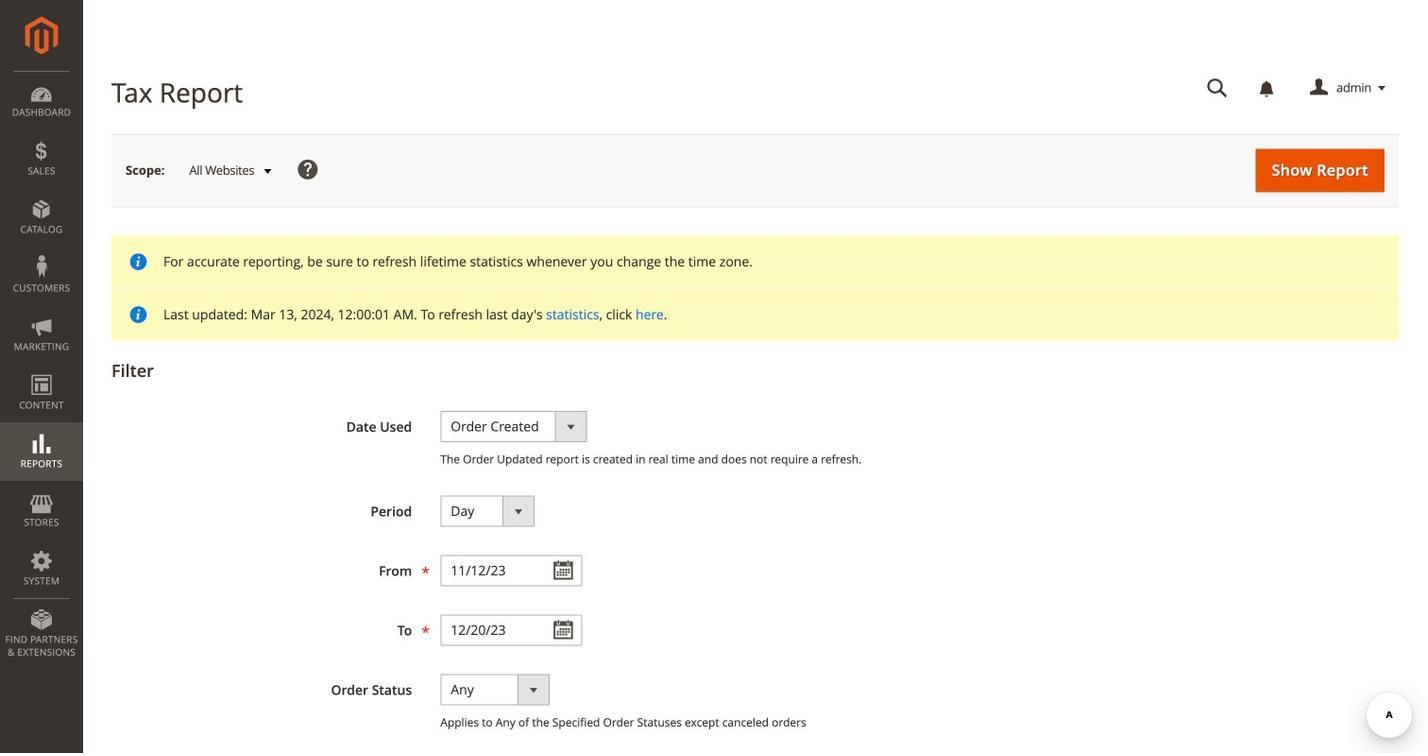 Task type: locate. For each thing, give the bounding box(es) containing it.
magento admin panel image
[[25, 16, 58, 55]]

menu bar
[[0, 71, 83, 668]]

None text field
[[441, 555, 582, 586], [441, 614, 582, 646], [441, 555, 582, 586], [441, 614, 582, 646]]

None text field
[[1194, 72, 1242, 105]]



Task type: vqa. For each thing, say whether or not it's contained in the screenshot.
the 'To' text field
no



